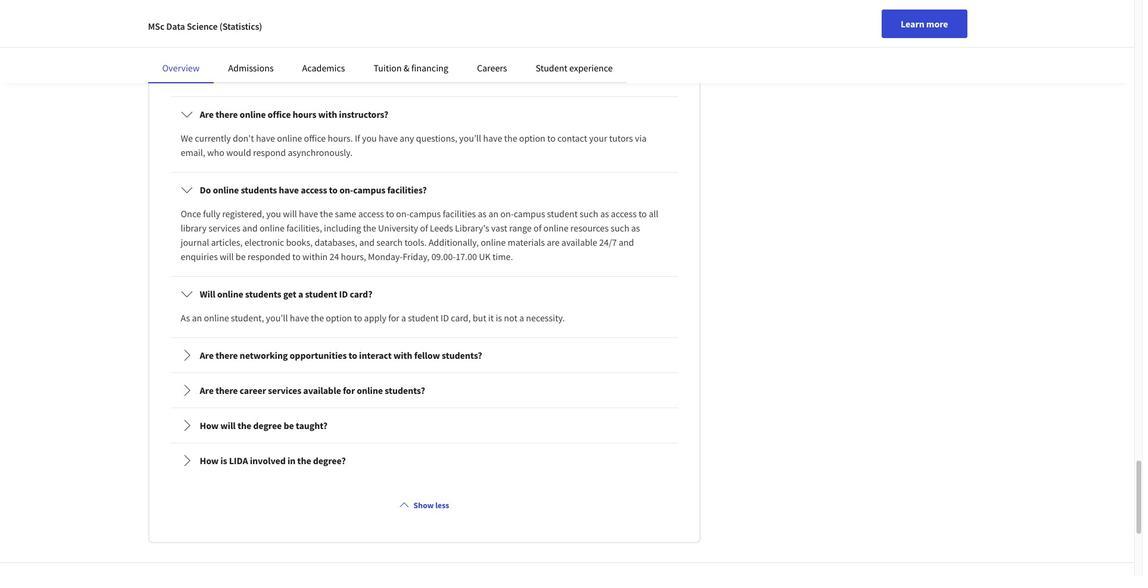 Task type: locate. For each thing, give the bounding box(es) containing it.
available down opportunities
[[303, 385, 341, 397]]

online inside we currently don't have online office hours. if you have any questions, you'll have the option to contact your tutors via email, who would respond asynchronously.
[[277, 132, 302, 144]]

not right but at the left of page
[[504, 312, 518, 324]]

show less
[[414, 500, 449, 511]]

1 horizontal spatial is
[[248, 71, 254, 83]]

are left networking
[[200, 350, 214, 361]]

0 vertical spatial it
[[240, 71, 246, 83]]

1 vertical spatial you'll
[[266, 312, 288, 324]]

1 horizontal spatial option
[[519, 132, 546, 144]]

switch down can i switch between online and on-campus programmes?‎ at left
[[317, 71, 342, 83]]

on- inside yes, students will be invited to attend in-person on-campus ceremonies when they graduate. there will also be an online celebration option. ‎
[[370, 0, 383, 7]]

such
[[580, 208, 599, 220], [611, 222, 630, 234]]

how left lida
[[200, 455, 219, 467]]

an right as
[[192, 312, 202, 324]]

of right range
[[534, 222, 542, 234]]

not left possible
[[256, 71, 269, 83]]

you up electronic
[[266, 208, 281, 220]]

opportunities
[[290, 350, 347, 361]]

1 horizontal spatial not
[[504, 312, 518, 324]]

campus inside yes, students will be invited to attend in-person on-campus ceremonies when they graduate. there will also be an online celebration option. ‎
[[383, 0, 415, 7]]

facilities,
[[287, 222, 322, 234]]

2 horizontal spatial student
[[547, 208, 578, 220]]

of
[[420, 222, 428, 234], [534, 222, 542, 234]]

campus
[[383, 0, 415, 7], [349, 47, 381, 59], [453, 71, 485, 83], [353, 184, 386, 196], [410, 208, 441, 220], [514, 208, 545, 220]]

1 horizontal spatial you
[[362, 132, 377, 144]]

1 vertical spatial office
[[304, 132, 326, 144]]

be right the degree
[[284, 420, 294, 432]]

1 vertical spatial are
[[200, 350, 214, 361]]

3 are from the top
[[200, 385, 214, 397]]

with
[[318, 108, 337, 120], [394, 350, 413, 361]]

switch right i
[[222, 47, 249, 59]]

1 horizontal spatial an
[[489, 208, 499, 220]]

tuition & financing link
[[374, 62, 449, 74]]

0 horizontal spatial switch
[[222, 47, 249, 59]]

how
[[200, 420, 219, 432], [200, 455, 219, 467]]

campus inside can i switch between online and on-campus programmes?‎ dropdown button
[[349, 47, 381, 59]]

17.00
[[456, 251, 477, 263]]

admissions
[[228, 62, 274, 74]]

such up 24/7
[[611, 222, 630, 234]]

a right get
[[298, 288, 303, 300]]

you'll inside we currently don't have online office hours. if you have any questions, you'll have the option to contact your tutors via email, who would respond asynchronously.
[[459, 132, 481, 144]]

you'll down will online students get a student id card?‎
[[266, 312, 288, 324]]

1 horizontal spatial between
[[344, 71, 379, 83]]

an right also
[[619, 0, 629, 7]]

0 horizontal spatial not
[[256, 71, 269, 83]]

students for will
[[245, 288, 281, 300]]

who
[[207, 146, 224, 158]]

is right but at the left of page
[[496, 312, 502, 324]]

have
[[256, 132, 275, 144], [379, 132, 398, 144], [483, 132, 502, 144], [279, 184, 299, 196], [299, 208, 318, 220], [290, 312, 309, 324]]

0 vertical spatial available
[[562, 236, 598, 248]]

do online students have access to on-campus facilities?‎
[[200, 184, 427, 196]]

you inside once fully registered, you will have the same access to on-campus facilities as an on-campus student such as access to all library services and online facilities, including the university of leeds library's vast range of online resources such as journal articles, electronic books, databases, and search tools. additionally, online materials are available 24/7 and enquiries will be responded to within 24 hours, monday-friday, 09.00-17.00 uk time.
[[266, 208, 281, 220]]

online inside will online students get a student id card?‎ dropdown button
[[217, 288, 243, 300]]

2 horizontal spatial as
[[632, 222, 640, 234]]

careers link
[[477, 62, 507, 74]]

0 vertical spatial you'll
[[459, 132, 481, 144]]

1 horizontal spatial office
[[304, 132, 326, 144]]

0 vertical spatial not
[[256, 71, 269, 83]]

0 vertical spatial office
[[268, 108, 291, 120]]

time.
[[493, 251, 513, 263]]

apply
[[364, 312, 387, 324]]

campus inside do online students have access to on-campus facilities?‎ dropdown button
[[353, 184, 386, 196]]

option down card?‎
[[326, 312, 352, 324]]

0 vertical spatial id
[[339, 288, 348, 300]]

it right unfortunately,
[[240, 71, 246, 83]]

2 horizontal spatial an
[[619, 0, 629, 7]]

are inside dropdown button
[[200, 350, 214, 361]]

card?‎
[[350, 288, 373, 300]]

of up tools.
[[420, 222, 428, 234]]

to left attend
[[292, 0, 300, 7]]

respond
[[253, 146, 286, 158]]

to left interact
[[349, 350, 357, 361]]

0 horizontal spatial option
[[326, 312, 352, 324]]

you right if
[[362, 132, 377, 144]]

option
[[519, 132, 546, 144], [326, 312, 352, 324]]

1 vertical spatial not
[[504, 312, 518, 324]]

library
[[181, 222, 207, 234]]

will up lida
[[221, 420, 236, 432]]

student up are
[[547, 208, 578, 220]]

switch inside dropdown button
[[222, 47, 249, 59]]

0 vertical spatial students
[[198, 0, 232, 7]]

option.
[[228, 9, 256, 21]]

students up celebration
[[198, 0, 232, 7]]

students inside dropdown button
[[245, 288, 281, 300]]

all
[[649, 208, 659, 220]]

1 horizontal spatial it
[[488, 312, 494, 324]]

0 horizontal spatial services
[[209, 222, 241, 234]]

to up same
[[329, 184, 338, 196]]

such up resources
[[580, 208, 599, 220]]

will up "option."
[[234, 0, 248, 7]]

1 horizontal spatial for
[[388, 312, 400, 324]]

and
[[317, 47, 333, 59], [423, 71, 438, 83], [242, 222, 258, 234], [359, 236, 375, 248], [619, 236, 634, 248]]

campus up same
[[353, 184, 386, 196]]

online inside do online students have access to on-campus facilities?‎ dropdown button
[[213, 184, 239, 196]]

services inside once fully registered, you will have the same access to on-campus facilities as an on-campus student such as access to all library services and online facilities, including the university of leeds library's vast range of online resources such as journal articles, electronic books, databases, and search tools. additionally, online materials are available 24/7 and enquiries will be responded to within 24 hours, monday-friday, 09.00-17.00 uk time.
[[209, 222, 241, 234]]

there
[[548, 0, 571, 7]]

campus left the ceremonies
[[383, 0, 415, 7]]

available inside dropdown button
[[303, 385, 341, 397]]

0 horizontal spatial with
[[318, 108, 337, 120]]

instructors?‎
[[339, 108, 389, 120]]

are there networking opportunities to interact with fellow students?
[[200, 350, 482, 361]]

and down "registered,"
[[242, 222, 258, 234]]

1 vertical spatial available
[[303, 385, 341, 397]]

1 horizontal spatial switch
[[317, 71, 342, 83]]

facilities
[[443, 208, 476, 220]]

students for do
[[241, 184, 277, 196]]

student inside once fully registered, you will have the same access to on-campus facilities as an on-campus student such as access to all library services and online facilities, including the university of leeds library's vast range of online resources such as journal articles, electronic books, databases, and search tools. additionally, online materials are available 24/7 and enquiries will be responded to within 24 hours, monday-friday, 09.00-17.00 uk time.
[[547, 208, 578, 220]]

on- inside dropdown button
[[340, 184, 353, 196]]

students inside dropdown button
[[241, 184, 277, 196]]

on- up academics link
[[335, 47, 349, 59]]

as
[[181, 312, 190, 324]]

students up "registered,"
[[241, 184, 277, 196]]

a left necessity.
[[520, 312, 524, 324]]

with right hours
[[318, 108, 337, 120]]

between up "instructors?‎"
[[344, 71, 379, 83]]

1 how from the top
[[200, 420, 219, 432]]

there left networking
[[216, 350, 238, 361]]

online
[[631, 0, 656, 7], [289, 47, 315, 59], [396, 71, 421, 83], [240, 108, 266, 120], [277, 132, 302, 144], [213, 184, 239, 196], [260, 222, 285, 234], [544, 222, 569, 234], [481, 236, 506, 248], [217, 288, 243, 300], [204, 312, 229, 324], [357, 385, 383, 397]]

networking
[[240, 350, 288, 361]]

will inside dropdown button
[[221, 420, 236, 432]]

to up university at left
[[386, 208, 394, 220]]

on- right the person
[[370, 0, 383, 7]]

1 horizontal spatial of
[[534, 222, 542, 234]]

tuition
[[374, 62, 402, 74]]

to left contact
[[548, 132, 556, 144]]

0 vertical spatial such
[[580, 208, 599, 220]]

access left all
[[611, 208, 637, 220]]

1 vertical spatial an
[[489, 208, 499, 220]]

0 vertical spatial is
[[248, 71, 254, 83]]

office up asynchronously.
[[304, 132, 326, 144]]

there for online
[[216, 108, 238, 120]]

there inside dropdown button
[[216, 385, 238, 397]]

be inside dropdown button
[[284, 420, 294, 432]]

be down articles,
[[236, 251, 246, 263]]

how for how will the degree be taught?
[[200, 420, 219, 432]]

1 of from the left
[[420, 222, 428, 234]]

student,
[[231, 312, 264, 324]]

id left card,
[[441, 312, 449, 324]]

are there career services available for online students?‎ button
[[171, 374, 678, 407]]

1 vertical spatial is
[[496, 312, 502, 324]]

office
[[268, 108, 291, 120], [304, 132, 326, 144]]

would
[[226, 146, 251, 158]]

1 are from the top
[[200, 108, 214, 120]]

are inside dropdown button
[[200, 108, 214, 120]]

1 vertical spatial for
[[343, 385, 355, 397]]

1 there from the top
[[216, 108, 238, 120]]

2 horizontal spatial a
[[520, 312, 524, 324]]

there up currently
[[216, 108, 238, 120]]

campus right financing
[[453, 71, 485, 83]]

same
[[335, 208, 357, 220]]

can i switch between online and on-campus programmes?‎
[[200, 47, 440, 59]]

the inside we currently don't have online office hours. if you have any questions, you'll have the option to contact your tutors via email, who would respond asynchronously.
[[504, 132, 517, 144]]

1 horizontal spatial with
[[394, 350, 413, 361]]

academics link
[[302, 62, 345, 74]]

are
[[200, 108, 214, 120], [200, 350, 214, 361], [200, 385, 214, 397]]

a inside dropdown button
[[298, 288, 303, 300]]

will online students get a student id card?‎ button
[[171, 277, 678, 311]]

asynchronously.
[[288, 146, 353, 158]]

if
[[355, 132, 360, 144]]

do
[[200, 184, 211, 196]]

0 vertical spatial option
[[519, 132, 546, 144]]

0 horizontal spatial you
[[266, 208, 281, 220]]

currently
[[195, 132, 231, 144]]

to
[[292, 0, 300, 7], [306, 71, 315, 83], [548, 132, 556, 144], [329, 184, 338, 196], [386, 208, 394, 220], [639, 208, 647, 220], [292, 251, 301, 263], [354, 312, 362, 324], [349, 350, 357, 361]]

will left also
[[573, 0, 587, 7]]

0 vertical spatial there
[[216, 108, 238, 120]]

1 horizontal spatial student
[[408, 312, 439, 324]]

0 vertical spatial how
[[200, 420, 219, 432]]

and up academics link
[[317, 47, 333, 59]]

access right same
[[358, 208, 384, 220]]

1 vertical spatial you
[[266, 208, 281, 220]]

as right resources
[[632, 222, 640, 234]]

0 vertical spatial student
[[547, 208, 578, 220]]

on- up same
[[340, 184, 353, 196]]

is left possible
[[248, 71, 254, 83]]

1 vertical spatial services
[[268, 385, 302, 397]]

you inside we currently don't have online office hours. if you have any questions, you'll have the option to contact your tutors via email, who would respond asynchronously.
[[362, 132, 377, 144]]

services right career
[[268, 385, 302, 397]]

1 vertical spatial how
[[200, 455, 219, 467]]

are inside dropdown button
[[200, 385, 214, 397]]

2 how from the top
[[200, 455, 219, 467]]

not
[[256, 71, 269, 83], [504, 312, 518, 324]]

for right apply
[[388, 312, 400, 324]]

be right also
[[607, 0, 617, 7]]

they
[[488, 0, 506, 7]]

are left career
[[200, 385, 214, 397]]

it right but at the left of page
[[488, 312, 494, 324]]

0 horizontal spatial as
[[478, 208, 487, 220]]

0 horizontal spatial between
[[251, 47, 287, 59]]

student down will online students get a student id card?‎ dropdown button
[[408, 312, 439, 324]]

0 vertical spatial are
[[200, 108, 214, 120]]

in-
[[330, 0, 340, 7]]

1 horizontal spatial you'll
[[459, 132, 481, 144]]

0 horizontal spatial available
[[303, 385, 341, 397]]

0 vertical spatial you
[[362, 132, 377, 144]]

0 horizontal spatial of
[[420, 222, 428, 234]]

0 vertical spatial between
[[251, 47, 287, 59]]

as
[[478, 208, 487, 220], [600, 208, 609, 220], [632, 222, 640, 234]]

2 vertical spatial student
[[408, 312, 439, 324]]

there inside dropdown button
[[216, 108, 238, 120]]

services up articles,
[[209, 222, 241, 234]]

campus up leeds
[[410, 208, 441, 220]]

2 there from the top
[[216, 350, 238, 361]]

for down are there networking opportunities to interact with fellow students?
[[343, 385, 355, 397]]

on- inside dropdown button
[[335, 47, 349, 59]]

i
[[218, 47, 220, 59]]

are for are there online office hours with instructors?‎
[[200, 108, 214, 120]]

id
[[339, 288, 348, 300], [441, 312, 449, 324]]

1 vertical spatial students
[[241, 184, 277, 196]]

services inside dropdown button
[[268, 385, 302, 397]]

show less button
[[395, 495, 454, 516]]

you'll right questions,
[[459, 132, 481, 144]]

1 horizontal spatial id
[[441, 312, 449, 324]]

is left lida
[[221, 455, 227, 467]]

1 vertical spatial there
[[216, 350, 238, 361]]

tutors
[[609, 132, 633, 144]]

1 vertical spatial option
[[326, 312, 352, 324]]

online inside are there career services available for online students?‎ dropdown button
[[357, 385, 383, 397]]

yes,
[[181, 0, 196, 7]]

office left hours
[[268, 108, 291, 120]]

1 horizontal spatial available
[[562, 236, 598, 248]]

id left card?‎
[[339, 288, 348, 300]]

campus up unfortunately, it is not possible to switch between the online and on-campus programmes. on the top of page
[[349, 47, 381, 59]]

option left contact
[[519, 132, 546, 144]]

2 are from the top
[[200, 350, 214, 361]]

access
[[301, 184, 327, 196], [358, 208, 384, 220], [611, 208, 637, 220]]

to right possible
[[306, 71, 315, 83]]

0 horizontal spatial student
[[305, 288, 337, 300]]

0 horizontal spatial is
[[221, 455, 227, 467]]

as up library's
[[478, 208, 487, 220]]

0 horizontal spatial a
[[298, 288, 303, 300]]

students left get
[[245, 288, 281, 300]]

yes, students will be invited to attend in-person on-campus ceremonies when they graduate. there will also be an online celebration option. ‎
[[181, 0, 656, 21]]

how will the degree be taught? button
[[171, 409, 678, 442]]

1 vertical spatial switch
[[317, 71, 342, 83]]

an up vast
[[489, 208, 499, 220]]

between up admissions
[[251, 47, 287, 59]]

2 vertical spatial an
[[192, 312, 202, 324]]

1 horizontal spatial services
[[268, 385, 302, 397]]

services
[[209, 222, 241, 234], [268, 385, 302, 397]]

0 horizontal spatial it
[[240, 71, 246, 83]]

a
[[298, 288, 303, 300], [401, 312, 406, 324], [520, 312, 524, 324]]

an
[[619, 0, 629, 7], [489, 208, 499, 220], [192, 312, 202, 324]]

with left the fellow
[[394, 350, 413, 361]]

are up currently
[[200, 108, 214, 120]]

1 vertical spatial id
[[441, 312, 449, 324]]

0 horizontal spatial access
[[301, 184, 327, 196]]

0 vertical spatial services
[[209, 222, 241, 234]]

1 vertical spatial with
[[394, 350, 413, 361]]

2 vertical spatial there
[[216, 385, 238, 397]]

a right apply
[[401, 312, 406, 324]]

2 vertical spatial students
[[245, 288, 281, 300]]

1 vertical spatial such
[[611, 222, 630, 234]]

available down resources
[[562, 236, 598, 248]]

how left the degree
[[200, 420, 219, 432]]

within
[[303, 251, 328, 263]]

overview link
[[162, 62, 200, 74]]

0 vertical spatial switch
[[222, 47, 249, 59]]

any
[[400, 132, 414, 144]]

office inside dropdown button
[[268, 108, 291, 120]]

there left career
[[216, 385, 238, 397]]

as up resources
[[600, 208, 609, 220]]

0 horizontal spatial office
[[268, 108, 291, 120]]

there inside dropdown button
[[216, 350, 238, 361]]

as an online student, you'll have the option to apply for a student id card, but it is not a necessity.
[[181, 312, 565, 324]]

2 vertical spatial are
[[200, 385, 214, 397]]

0 vertical spatial with
[[318, 108, 337, 120]]

0 horizontal spatial for
[[343, 385, 355, 397]]

to inside we currently don't have online office hours. if you have any questions, you'll have the option to contact your tutors via email, who would respond asynchronously.
[[548, 132, 556, 144]]

on- down can i switch between online and on-campus programmes?‎ dropdown button
[[440, 71, 453, 83]]

an inside once fully registered, you will have the same access to on-campus facilities as an on-campus student such as access to all library services and online facilities, including the university of leeds library's vast range of online resources such as journal articles, electronic books, databases, and search tools. additionally, online materials are available 24/7 and enquiries will be responded to within 24 hours, monday-friday, 09.00-17.00 uk time.
[[489, 208, 499, 220]]

once fully registered, you will have the same access to on-campus facilities as an on-campus student such as access to all library services and online facilities, including the university of leeds library's vast range of online resources such as journal articles, electronic books, databases, and search tools. additionally, online materials are available 24/7 and enquiries will be responded to within 24 hours, monday-friday, 09.00-17.00 uk time.
[[181, 208, 659, 263]]

student right get
[[305, 288, 337, 300]]

3 there from the top
[[216, 385, 238, 397]]

0 horizontal spatial you'll
[[266, 312, 288, 324]]

1 vertical spatial student
[[305, 288, 337, 300]]

0 horizontal spatial such
[[580, 208, 599, 220]]

2 vertical spatial is
[[221, 455, 227, 467]]

be up ‎
[[250, 0, 260, 7]]

0 vertical spatial an
[[619, 0, 629, 7]]

0 horizontal spatial id
[[339, 288, 348, 300]]

access down asynchronously.
[[301, 184, 327, 196]]

to inside yes, students will be invited to attend in-person on-campus ceremonies when they graduate. there will also be an online celebration option. ‎
[[292, 0, 300, 7]]



Task type: describe. For each thing, give the bounding box(es) containing it.
articles,
[[211, 236, 243, 248]]

card,
[[451, 312, 471, 324]]

hours
[[293, 108, 317, 120]]

do online students have access to on-campus facilities?‎ button
[[171, 173, 678, 207]]

experience
[[570, 62, 613, 74]]

will up facilities,
[[283, 208, 297, 220]]

is inside dropdown button
[[221, 455, 227, 467]]

science
[[187, 20, 218, 32]]

1 horizontal spatial access
[[358, 208, 384, 220]]

programmes.
[[487, 71, 540, 83]]

can
[[200, 47, 216, 59]]

when
[[464, 0, 486, 7]]

journal
[[181, 236, 209, 248]]

tools.
[[405, 236, 427, 248]]

learn more
[[901, 18, 949, 30]]

campus up range
[[514, 208, 545, 220]]

monday-
[[368, 251, 403, 263]]

1 horizontal spatial a
[[401, 312, 406, 324]]

leeds
[[430, 222, 453, 234]]

student experience link
[[536, 62, 613, 74]]

registered,
[[222, 208, 264, 220]]

also
[[589, 0, 605, 7]]

learn more button
[[882, 10, 968, 38]]

and right 24/7
[[619, 236, 634, 248]]

be inside once fully registered, you will have the same access to on-campus facilities as an on-campus student such as access to all library services and online facilities, including the university of leeds library's vast range of online resources such as journal articles, electronic books, databases, and search tools. additionally, online materials are available 24/7 and enquiries will be responded to within 24 hours, monday-friday, 09.00-17.00 uk time.
[[236, 251, 246, 263]]

contact
[[558, 132, 588, 144]]

are for are there networking opportunities to interact with fellow students?
[[200, 350, 214, 361]]

1 vertical spatial it
[[488, 312, 494, 324]]

in
[[288, 455, 296, 467]]

how is lida involved in the degree?
[[200, 455, 346, 467]]

are
[[547, 236, 560, 248]]

resources
[[571, 222, 609, 234]]

including
[[324, 222, 361, 234]]

students inside yes, students will be invited to attend in-person on-campus ceremonies when they graduate. there will also be an online celebration option. ‎
[[198, 0, 232, 7]]

msc
[[148, 20, 165, 32]]

materials
[[508, 236, 545, 248]]

student
[[536, 62, 568, 74]]

are there online office hours with instructors?‎ button
[[171, 98, 678, 131]]

2 horizontal spatial access
[[611, 208, 637, 220]]

0 vertical spatial for
[[388, 312, 400, 324]]

range
[[509, 222, 532, 234]]

more
[[927, 18, 949, 30]]

to inside dropdown button
[[349, 350, 357, 361]]

for inside dropdown button
[[343, 385, 355, 397]]

students?
[[442, 350, 482, 361]]

career
[[240, 385, 266, 397]]

how for how is lida involved in the degree?
[[200, 455, 219, 467]]

office inside we currently don't have online office hours. if you have any questions, you'll have the option to contact your tutors via email, who would respond asynchronously.
[[304, 132, 326, 144]]

an inside yes, students will be invited to attend in-person on-campus ceremonies when they graduate. there will also be an online celebration option. ‎
[[619, 0, 629, 7]]

access inside dropdown button
[[301, 184, 327, 196]]

online inside yes, students will be invited to attend in-person on-campus ceremonies when they graduate. there will also be an online celebration option. ‎
[[631, 0, 656, 7]]

celebration
[[181, 9, 226, 21]]

2 horizontal spatial is
[[496, 312, 502, 324]]

are there career services available for online students?‎
[[200, 385, 425, 397]]

will online students get a student id card?‎
[[200, 288, 373, 300]]

to inside dropdown button
[[329, 184, 338, 196]]

between inside dropdown button
[[251, 47, 287, 59]]

uk
[[479, 251, 491, 263]]

have inside once fully registered, you will have the same access to on-campus facilities as an on-campus student such as access to all library services and online facilities, including the university of leeds library's vast range of online resources such as journal articles, electronic books, databases, and search tools. additionally, online materials are available 24/7 and enquiries will be responded to within 24 hours, monday-friday, 09.00-17.00 uk time.
[[299, 208, 318, 220]]

library's
[[455, 222, 490, 234]]

university
[[378, 222, 418, 234]]

can i switch between online and on-campus programmes?‎ button
[[171, 36, 678, 70]]

fully
[[203, 208, 220, 220]]

questions,
[[416, 132, 458, 144]]

on- up university at left
[[396, 208, 410, 220]]

1 horizontal spatial as
[[600, 208, 609, 220]]

attend
[[302, 0, 328, 7]]

(statistics)
[[220, 20, 262, 32]]

show
[[414, 500, 434, 511]]

to left apply
[[354, 312, 362, 324]]

‎
[[258, 9, 258, 21]]

24/7
[[599, 236, 617, 248]]

academics
[[302, 62, 345, 74]]

invited
[[262, 0, 290, 7]]

but
[[473, 312, 487, 324]]

possible
[[271, 71, 304, 83]]

databases,
[[315, 236, 358, 248]]

additionally,
[[429, 236, 479, 248]]

student experience
[[536, 62, 613, 74]]

id inside will online students get a student id card?‎ dropdown button
[[339, 288, 348, 300]]

lida
[[229, 455, 248, 467]]

available inside once fully registered, you will have the same access to on-campus facilities as an on-campus student such as access to all library services and online facilities, including the university of leeds library's vast range of online resources such as journal articles, electronic books, databases, and search tools. additionally, online materials are available 24/7 and enquiries will be responded to within 24 hours, monday-friday, 09.00-17.00 uk time.
[[562, 236, 598, 248]]

are there online office hours with instructors?‎
[[200, 108, 389, 120]]

will down articles,
[[220, 251, 234, 263]]

on- up vast
[[501, 208, 514, 220]]

to left all
[[639, 208, 647, 220]]

hours,
[[341, 251, 366, 263]]

and inside dropdown button
[[317, 47, 333, 59]]

vast
[[491, 222, 507, 234]]

interact
[[359, 350, 392, 361]]

0 horizontal spatial an
[[192, 312, 202, 324]]

there for career
[[216, 385, 238, 397]]

search
[[377, 236, 403, 248]]

online inside are there online office hours with instructors?‎ dropdown button
[[240, 108, 266, 120]]

online inside can i switch between online and on-campus programmes?‎ dropdown button
[[289, 47, 315, 59]]

unfortunately, it is not possible to switch between the online and on-campus programmes.
[[181, 71, 540, 83]]

&
[[404, 62, 410, 74]]

with inside dropdown button
[[318, 108, 337, 120]]

your
[[589, 132, 607, 144]]

2 of from the left
[[534, 222, 542, 234]]

careers
[[477, 62, 507, 74]]

to down books,
[[292, 251, 301, 263]]

via
[[635, 132, 647, 144]]

data
[[166, 20, 185, 32]]

don't
[[233, 132, 254, 144]]

how will the degree be taught?
[[200, 420, 328, 432]]

necessity.
[[526, 312, 565, 324]]

and down can i switch between online and on-campus programmes?‎ dropdown button
[[423, 71, 438, 83]]

are for are there career services available for online students?‎
[[200, 385, 214, 397]]

email,
[[181, 146, 205, 158]]

responded
[[248, 251, 291, 263]]

option inside we currently don't have online office hours. if you have any questions, you'll have the option to contact your tutors via email, who would respond asynchronously.
[[519, 132, 546, 144]]

are there networking opportunities to interact with fellow students? button
[[171, 339, 678, 372]]

books,
[[286, 236, 313, 248]]

with inside dropdown button
[[394, 350, 413, 361]]

24
[[330, 251, 339, 263]]

and up 'hours,'
[[359, 236, 375, 248]]

will
[[200, 288, 215, 300]]

have inside do online students have access to on-campus facilities?‎ dropdown button
[[279, 184, 299, 196]]

tuition & financing
[[374, 62, 449, 74]]

once
[[181, 208, 201, 220]]

facilities?‎
[[387, 184, 427, 196]]

1 vertical spatial between
[[344, 71, 379, 83]]

less
[[435, 500, 449, 511]]

there for networking
[[216, 350, 238, 361]]

how is lida involved in the degree? button
[[171, 444, 678, 478]]

1 horizontal spatial such
[[611, 222, 630, 234]]

ceremonies
[[416, 0, 463, 7]]

student inside dropdown button
[[305, 288, 337, 300]]

taught?
[[296, 420, 328, 432]]



Task type: vqa. For each thing, say whether or not it's contained in the screenshot.
If at the top left of the page
yes



